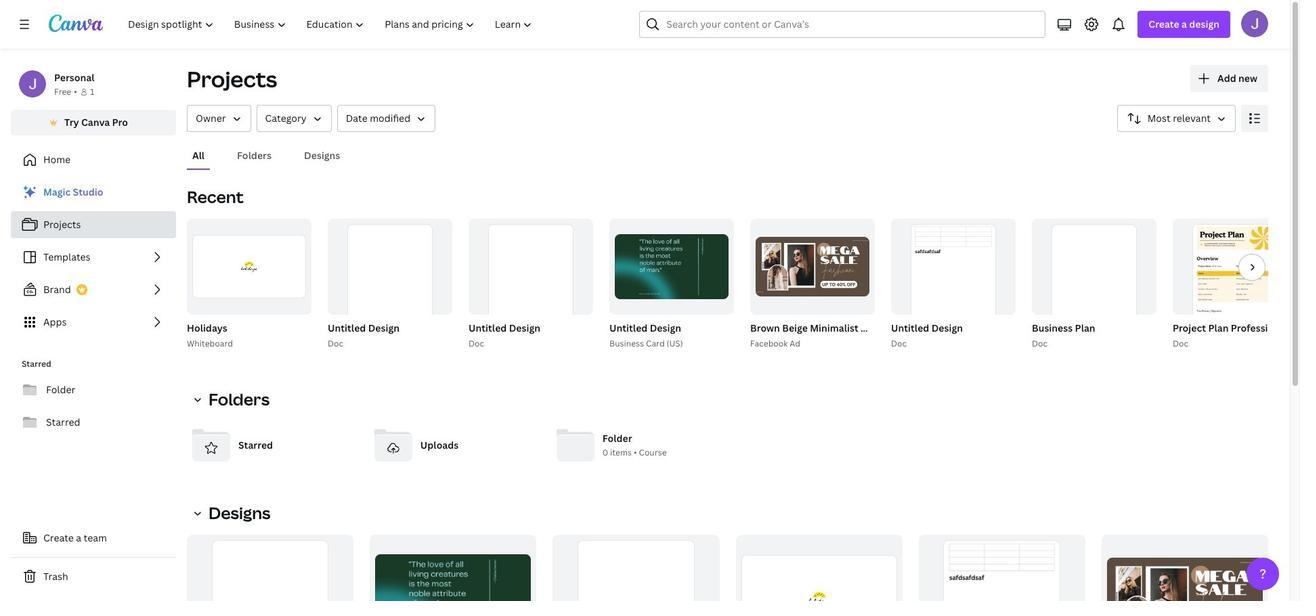 Task type: vqa. For each thing, say whether or not it's contained in the screenshot.
New
no



Task type: locate. For each thing, give the bounding box(es) containing it.
group
[[184, 219, 312, 351], [187, 219, 312, 315], [325, 219, 453, 351], [328, 219, 453, 345], [466, 219, 594, 351], [469, 219, 594, 345], [607, 219, 734, 351], [610, 219, 734, 315], [748, 219, 1007, 351], [751, 219, 875, 315], [889, 219, 1016, 351], [1030, 219, 1157, 351], [1033, 219, 1157, 345], [1171, 219, 1301, 351], [1174, 219, 1298, 345], [187, 535, 354, 602], [370, 535, 537, 602], [553, 535, 720, 602], [736, 535, 903, 602], [919, 535, 1086, 602], [1102, 535, 1269, 602]]

Owner button
[[187, 105, 251, 132]]

Category button
[[256, 105, 332, 132]]

Search search field
[[667, 12, 1019, 37]]

list
[[11, 179, 176, 336]]

None search field
[[640, 11, 1046, 38]]



Task type: describe. For each thing, give the bounding box(es) containing it.
top level navigation element
[[119, 11, 544, 38]]

Sort by button
[[1118, 105, 1237, 132]]

jacob simon image
[[1242, 10, 1269, 37]]

Date modified button
[[337, 105, 436, 132]]



